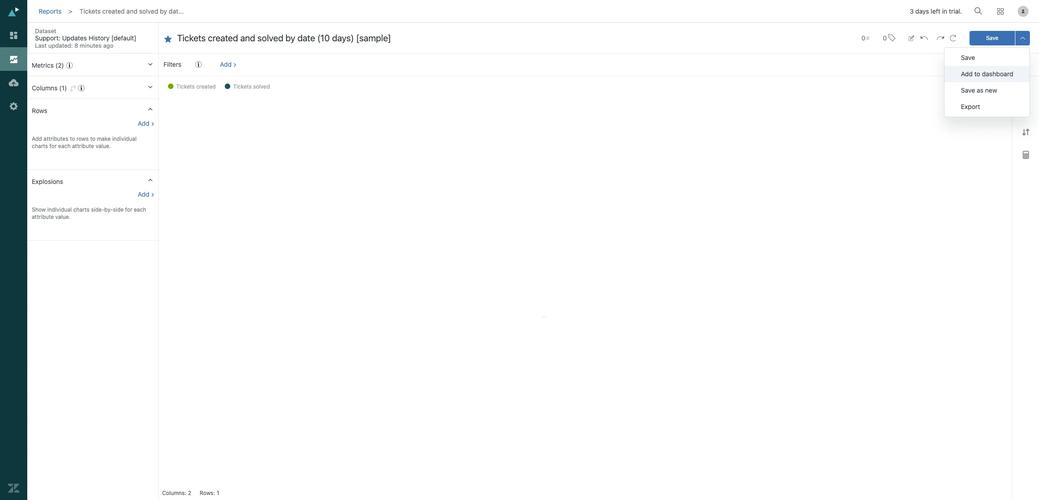 Task type: locate. For each thing, give the bounding box(es) containing it.
0 vertical spatial individual
[[112, 135, 137, 142]]

individual inside show individual charts side-by-side for each attribute value.
[[47, 206, 72, 213]]

to left rows
[[70, 135, 75, 142]]

tickets created
[[176, 83, 216, 90]]

save up save menu item at the top right
[[987, 34, 999, 41]]

tickets solved
[[233, 83, 270, 90]]

rows
[[32, 107, 47, 114]]

0 vertical spatial open in-app guide image
[[195, 61, 202, 68]]

0 horizontal spatial tickets
[[80, 7, 101, 15]]

each down attributes
[[58, 143, 71, 149]]

open in-app guide image
[[195, 61, 202, 68], [78, 85, 85, 91]]

attribute
[[72, 143, 94, 149], [32, 214, 54, 220]]

1 vertical spatial each
[[134, 206, 146, 213]]

add attributes to rows to make individual charts for each attribute value.
[[32, 135, 137, 149]]

dataset support: updates history [default] last updated: 8 minutes ago
[[35, 27, 136, 49]]

2 horizontal spatial to
[[975, 70, 981, 77]]

0 horizontal spatial value.
[[55, 214, 70, 220]]

to inside add to dashboard menu item
[[975, 70, 981, 77]]

3
[[910, 7, 914, 15]]

explosions
[[32, 178, 63, 185]]

each
[[58, 143, 71, 149], [134, 206, 146, 213]]

2 vertical spatial save
[[961, 86, 976, 94]]

1 vertical spatial value.
[[55, 214, 70, 220]]

each inside the add attributes to rows to make individual charts for each attribute value.
[[58, 143, 71, 149]]

for
[[50, 143, 57, 149], [125, 206, 132, 213]]

value.
[[96, 143, 111, 149], [55, 214, 70, 220]]

save for save as new
[[961, 86, 976, 94]]

0 vertical spatial attribute
[[72, 143, 94, 149]]

add
[[220, 60, 232, 68], [961, 70, 973, 77], [138, 119, 149, 127], [32, 135, 42, 142], [138, 190, 149, 198]]

1 vertical spatial save
[[961, 53, 976, 61]]

tickets created and solved by dat...
[[80, 7, 184, 15]]

0 horizontal spatial for
[[50, 143, 57, 149]]

charts inside show individual charts side-by-side for each attribute value.
[[73, 206, 90, 213]]

0 inside 0 dropdown button
[[862, 34, 866, 42]]

save left as
[[961, 86, 976, 94]]

0 left 0 button
[[862, 34, 866, 42]]

1 vertical spatial attribute
[[32, 214, 54, 220]]

for inside the add attributes to rows to make individual charts for each attribute value.
[[50, 143, 57, 149]]

to up save as new
[[975, 70, 981, 77]]

for right side
[[125, 206, 132, 213]]

0 horizontal spatial charts
[[32, 143, 48, 149]]

dashboard image
[[8, 30, 20, 41]]

to right rows
[[90, 135, 95, 142]]

1 0 from the left
[[862, 34, 866, 42]]

created
[[102, 7, 125, 15], [196, 83, 216, 90]]

save as new
[[961, 86, 998, 94]]

2 0 from the left
[[883, 34, 887, 42]]

make
[[97, 135, 111, 142]]

export menu item
[[945, 98, 1030, 115]]

1 horizontal spatial attribute
[[72, 143, 94, 149]]

attribute inside show individual charts side-by-side for each attribute value.
[[32, 214, 54, 220]]

1
[[217, 490, 219, 497]]

attribute down show
[[32, 214, 54, 220]]

0 vertical spatial charts
[[32, 143, 48, 149]]

value. down make
[[96, 143, 111, 149]]

0 horizontal spatial open in-app guide image
[[78, 85, 85, 91]]

calc image
[[1023, 151, 1029, 159]]

individual
[[112, 135, 137, 142], [47, 206, 72, 213]]

0 horizontal spatial individual
[[47, 206, 72, 213]]

individual right make
[[112, 135, 137, 142]]

datasets image
[[8, 77, 20, 89]]

2 horizontal spatial tickets
[[233, 83, 252, 90]]

group
[[945, 31, 1031, 117]]

updates
[[62, 34, 87, 42]]

individual inside the add attributes to rows to make individual charts for each attribute value.
[[112, 135, 137, 142]]

for inside show individual charts side-by-side for each attribute value.
[[125, 206, 132, 213]]

1 vertical spatial charts
[[73, 206, 90, 213]]

save
[[987, 34, 999, 41], [961, 53, 976, 61], [961, 86, 976, 94]]

1 vertical spatial created
[[196, 83, 216, 90]]

to
[[975, 70, 981, 77], [70, 135, 75, 142], [90, 135, 95, 142]]

(1)
[[59, 84, 67, 92]]

0 vertical spatial created
[[102, 7, 125, 15]]

1 horizontal spatial open in-app guide image
[[195, 61, 202, 68]]

None text field
[[177, 32, 844, 44]]

trial.
[[949, 7, 962, 15]]

support:
[[35, 34, 60, 42]]

save inside button
[[987, 34, 999, 41]]

columns (1)
[[32, 84, 67, 92]]

1 vertical spatial individual
[[47, 206, 72, 213]]

show
[[32, 206, 46, 213]]

individual right show
[[47, 206, 72, 213]]

each right side
[[134, 206, 146, 213]]

charts down attributes
[[32, 143, 48, 149]]

0 vertical spatial for
[[50, 143, 57, 149]]

metrics
[[32, 61, 54, 69]]

1 horizontal spatial 0
[[883, 34, 887, 42]]

add inside the add attributes to rows to make individual charts for each attribute value.
[[32, 135, 42, 142]]

open in-app guide image right (1)
[[78, 85, 85, 91]]

3 days left in trial.
[[910, 7, 962, 15]]

reports
[[39, 7, 62, 15]]

add to dashboard menu item
[[945, 66, 1030, 82]]

0 inside 0 button
[[883, 34, 887, 42]]

0 horizontal spatial each
[[58, 143, 71, 149]]

charts
[[32, 143, 48, 149], [73, 206, 90, 213]]

menu
[[945, 47, 1031, 117]]

(2)
[[55, 61, 64, 69]]

charts inside the add attributes to rows to make individual charts for each attribute value.
[[32, 143, 48, 149]]

attribute down rows
[[72, 143, 94, 149]]

0 horizontal spatial created
[[102, 7, 125, 15]]

0
[[862, 34, 866, 42], [883, 34, 887, 42]]

open in-app guide image up tickets created
[[195, 61, 202, 68]]

dataset
[[35, 27, 56, 35]]

0 horizontal spatial solved
[[139, 7, 158, 15]]

2
[[188, 490, 191, 497]]

other options image
[[1020, 34, 1027, 42]]

0 vertical spatial value.
[[96, 143, 111, 149]]

save up the add to dashboard
[[961, 53, 976, 61]]

side
[[113, 206, 124, 213]]

0 vertical spatial save
[[987, 34, 999, 41]]

value. down explosions
[[55, 214, 70, 220]]

as
[[977, 86, 984, 94]]

0 right 0 dropdown button
[[883, 34, 887, 42]]

group containing save
[[945, 31, 1031, 117]]

dashboard
[[982, 70, 1014, 77]]

1 horizontal spatial charts
[[73, 206, 90, 213]]

1 vertical spatial solved
[[253, 83, 270, 90]]

charts left side-
[[73, 206, 90, 213]]

1 horizontal spatial tickets
[[176, 83, 195, 90]]

1 horizontal spatial individual
[[112, 135, 137, 142]]

1 horizontal spatial created
[[196, 83, 216, 90]]

for down attributes
[[50, 143, 57, 149]]

0 horizontal spatial to
[[70, 135, 75, 142]]

1 horizontal spatial for
[[125, 206, 132, 213]]

tickets for tickets created
[[176, 83, 195, 90]]

attributes
[[44, 135, 68, 142]]

0 vertical spatial each
[[58, 143, 71, 149]]

1 vertical spatial open in-app guide image
[[78, 85, 85, 91]]

in
[[943, 7, 948, 15]]

1 vertical spatial for
[[125, 206, 132, 213]]

0 horizontal spatial attribute
[[32, 214, 54, 220]]

0 for 0 button
[[883, 34, 887, 42]]

tickets
[[80, 7, 101, 15], [176, 83, 195, 90], [233, 83, 252, 90]]

0 horizontal spatial 0
[[862, 34, 866, 42]]

solved
[[139, 7, 158, 15], [253, 83, 270, 90]]

1 horizontal spatial each
[[134, 206, 146, 213]]

1 horizontal spatial value.
[[96, 143, 111, 149]]



Task type: describe. For each thing, give the bounding box(es) containing it.
side-
[[91, 206, 104, 213]]

0 vertical spatial solved
[[139, 7, 158, 15]]

value. inside show individual charts side-by-side for each attribute value.
[[55, 214, 70, 220]]

columns: 2
[[162, 490, 191, 497]]

ago
[[103, 42, 113, 49]]

created for tickets created
[[196, 83, 216, 90]]

metrics (2)
[[32, 61, 64, 69]]

zendesk products image
[[998, 8, 1004, 15]]

zendesk image
[[8, 483, 20, 494]]

admin image
[[8, 100, 20, 112]]

save for save menu item at the top right
[[961, 53, 976, 61]]

0 button
[[879, 28, 900, 48]]

graph image
[[1023, 84, 1030, 90]]

new
[[986, 86, 998, 94]]

left
[[931, 7, 941, 15]]

columns
[[32, 84, 58, 92]]

dat...
[[169, 7, 184, 15]]

arrow right14 image
[[151, 30, 159, 38]]

save button
[[970, 31, 1016, 45]]

combined shape image
[[1023, 106, 1030, 113]]

rows:
[[200, 490, 215, 497]]

save as new menu item
[[945, 82, 1030, 98]]

attribute inside the add attributes to rows to make individual charts for each attribute value.
[[72, 143, 94, 149]]

add to dashboard
[[961, 70, 1014, 77]]

show individual charts side-by-side for each attribute value.
[[32, 206, 146, 220]]

columns:
[[162, 490, 186, 497]]

save for save button
[[987, 34, 999, 41]]

last
[[35, 42, 47, 49]]

by-
[[104, 206, 113, 213]]

created for tickets created and solved by dat...
[[102, 7, 125, 15]]

value. inside the add attributes to rows to make individual charts for each attribute value.
[[96, 143, 111, 149]]

add inside menu item
[[961, 70, 973, 77]]

arrows image
[[1023, 129, 1030, 136]]

save menu item
[[945, 49, 1030, 66]]

rows: 1
[[200, 490, 219, 497]]

8
[[74, 42, 78, 49]]

menu containing save
[[945, 47, 1031, 117]]

open in-app guide image
[[66, 62, 73, 69]]

by
[[160, 7, 167, 15]]

export
[[961, 102, 981, 110]]

Search... field
[[976, 4, 986, 18]]

0 for 0 dropdown button
[[862, 34, 866, 42]]

1 horizontal spatial solved
[[253, 83, 270, 90]]

[default]
[[111, 34, 136, 42]]

filters
[[164, 60, 182, 68]]

each inside show individual charts side-by-side for each attribute value.
[[134, 206, 146, 213]]

1 horizontal spatial to
[[90, 135, 95, 142]]

rows
[[77, 135, 89, 142]]

and
[[127, 7, 137, 15]]

tickets for tickets created and solved by dat...
[[80, 7, 101, 15]]

updated:
[[48, 42, 73, 49]]

tickets for tickets solved
[[233, 83, 252, 90]]

reports image
[[8, 53, 20, 65]]

0 button
[[858, 29, 874, 47]]

history
[[89, 34, 110, 42]]

days
[[916, 7, 930, 15]]

minutes
[[80, 42, 102, 49]]



Task type: vqa. For each thing, say whether or not it's contained in the screenshot.
5th the 0 from the bottom of the page
no



